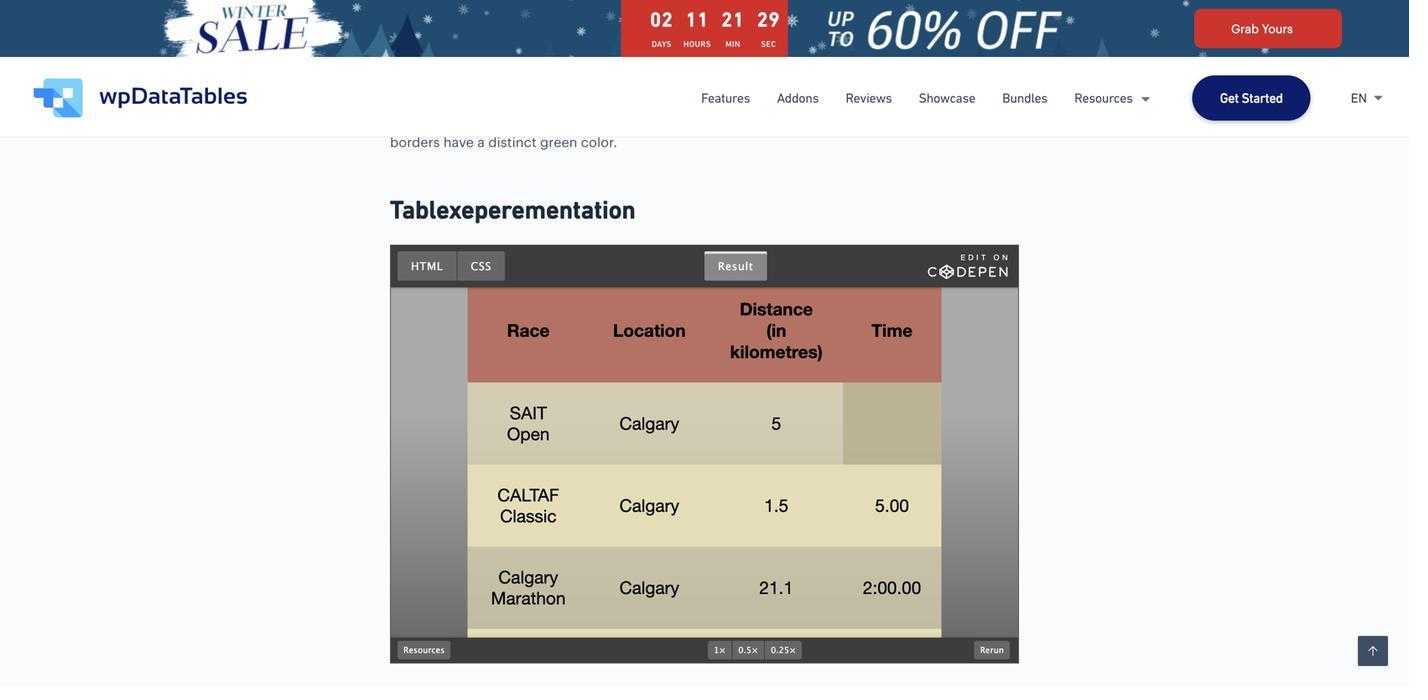 Task type: vqa. For each thing, say whether or not it's contained in the screenshot.
Getting started link
no



Task type: describe. For each thing, give the bounding box(es) containing it.
layout
[[779, 48, 818, 63]]

distinct
[[488, 134, 537, 150]]

of
[[477, 48, 490, 63]]

wpdatatables logo image
[[34, 78, 247, 118]]

tablexeperementation
[[390, 196, 636, 224]]

grab
[[1231, 22, 1259, 35]]

header
[[894, 112, 939, 128]]

alternating
[[513, 112, 583, 128]]

showcase
[[919, 91, 976, 106]]

stand
[[446, 70, 482, 86]]

yours
[[1262, 22, 1293, 35]]

readability.
[[792, 112, 863, 128]]

hours
[[684, 39, 711, 49]]

table inside 'its table rows have alternating white and grey colors for better readability. the header and borders have a distinct green color.'
[[409, 112, 441, 128]]

addons
[[777, 91, 819, 106]]

showcase link
[[919, 88, 976, 108]]

a inside 'its table rows have alternating white and grey colors for better readability. the header and borders have a distinct green color.'
[[477, 134, 485, 150]]

grab yours
[[1231, 22, 1293, 35]]

reviews
[[846, 91, 892, 106]]

design
[[898, 48, 942, 63]]

better
[[750, 112, 789, 128]]

21
[[721, 8, 745, 31]]

helps
[[974, 48, 1009, 63]]

29
[[757, 8, 780, 31]]

that
[[945, 48, 971, 63]]

bundles link
[[1002, 88, 1048, 108]]

sec
[[761, 39, 776, 49]]

started
[[1242, 91, 1283, 106]]

1 horizontal spatial caret image
[[1374, 95, 1382, 101]]

2 horizontal spatial a
[[849, 48, 856, 63]]

02
[[650, 8, 673, 31]]

days
[[652, 39, 672, 49]]

0 horizontal spatial and
[[625, 112, 649, 128]]

bundles
[[1002, 91, 1048, 106]]

the next one of these data table examples has a very simple layout and a clean design that
[[390, 48, 974, 63]]

go to top image
[[1368, 647, 1378, 657]]

en
[[1351, 91, 1367, 106]]

the
[[390, 70, 411, 86]]

reviews link
[[846, 88, 892, 108]]



Task type: locate. For each thing, give the bounding box(es) containing it.
table left examples
[[564, 48, 596, 63]]

11
[[686, 8, 709, 31]]

caret image right resources
[[1141, 97, 1149, 102]]

addons link
[[777, 88, 819, 108]]

its table rows have alternating white and grey colors for better readability. the header and borders have a distinct green color.
[[390, 112, 967, 150]]

1 horizontal spatial data
[[532, 48, 560, 63]]

a
[[690, 48, 698, 63], [849, 48, 856, 63], [477, 134, 485, 150]]

one
[[449, 48, 473, 63]]

get
[[1220, 91, 1239, 106]]

data inside helps the data stand out
[[414, 70, 443, 86]]

min
[[726, 39, 740, 49]]

1 horizontal spatial and
[[821, 48, 845, 63]]

2 horizontal spatial and
[[943, 112, 967, 128]]

0 horizontal spatial have
[[444, 134, 474, 150]]

the down "reviews" link
[[867, 112, 890, 128]]

very
[[701, 48, 729, 63]]

1 horizontal spatial a
[[690, 48, 698, 63]]

0 vertical spatial have
[[479, 112, 509, 128]]

caret image
[[1374, 95, 1382, 101], [1141, 97, 1149, 102]]

has
[[665, 48, 687, 63]]

borders
[[390, 134, 440, 150]]

have down rows on the left of page
[[444, 134, 474, 150]]

table up borders
[[409, 112, 441, 128]]

and
[[821, 48, 845, 63], [625, 112, 649, 128], [943, 112, 967, 128]]

grey
[[653, 112, 681, 128]]

0 horizontal spatial caret image
[[1141, 97, 1149, 102]]

grab yours link
[[1194, 9, 1342, 48]]

1 vertical spatial the
[[867, 112, 890, 128]]

and right layout
[[821, 48, 845, 63]]

data
[[532, 48, 560, 63], [414, 70, 443, 86]]

1 vertical spatial have
[[444, 134, 474, 150]]

0 horizontal spatial a
[[477, 134, 485, 150]]

out
[[486, 70, 507, 86]]

green
[[540, 134, 577, 150]]

0 vertical spatial table
[[564, 48, 596, 63]]

0 horizontal spatial data
[[414, 70, 443, 86]]

0 vertical spatial data
[[532, 48, 560, 63]]

caret image right en
[[1374, 95, 1382, 101]]

data right the "these"
[[532, 48, 560, 63]]

the
[[390, 48, 414, 63], [867, 112, 890, 128]]

data down next
[[414, 70, 443, 86]]

0 horizontal spatial table
[[409, 112, 441, 128]]

1 vertical spatial data
[[414, 70, 443, 86]]

a left the clean
[[849, 48, 856, 63]]

white
[[586, 112, 622, 128]]

features link
[[701, 88, 750, 108]]

table
[[564, 48, 596, 63], [409, 112, 441, 128]]

colors
[[685, 112, 725, 128]]

next
[[417, 48, 445, 63]]

get started link
[[1192, 75, 1311, 121]]

color.
[[581, 134, 617, 150]]

and left grey
[[625, 112, 649, 128]]

helps the data stand out
[[390, 48, 1009, 86]]

these
[[493, 48, 529, 63]]

the up the on the top
[[390, 48, 414, 63]]

resources
[[1074, 90, 1133, 106]]

simple
[[732, 48, 775, 63]]

1 vertical spatial table
[[409, 112, 441, 128]]

for
[[728, 112, 746, 128]]

have up distinct
[[479, 112, 509, 128]]

its
[[390, 112, 405, 128]]

0 horizontal spatial the
[[390, 48, 414, 63]]

clean
[[860, 48, 895, 63]]

1 horizontal spatial table
[[564, 48, 596, 63]]

the inside 'its table rows have alternating white and grey colors for better readability. the header and borders have a distinct green color.'
[[867, 112, 890, 128]]

and down the 'showcase' link
[[943, 112, 967, 128]]

examples
[[600, 48, 661, 63]]

get started
[[1220, 91, 1283, 106]]

0 vertical spatial the
[[390, 48, 414, 63]]

a right has
[[690, 48, 698, 63]]

rows
[[445, 112, 475, 128]]

a left distinct
[[477, 134, 485, 150]]

have
[[479, 112, 509, 128], [444, 134, 474, 150]]

features
[[701, 91, 750, 106]]

1 horizontal spatial have
[[479, 112, 509, 128]]

1 horizontal spatial the
[[867, 112, 890, 128]]



